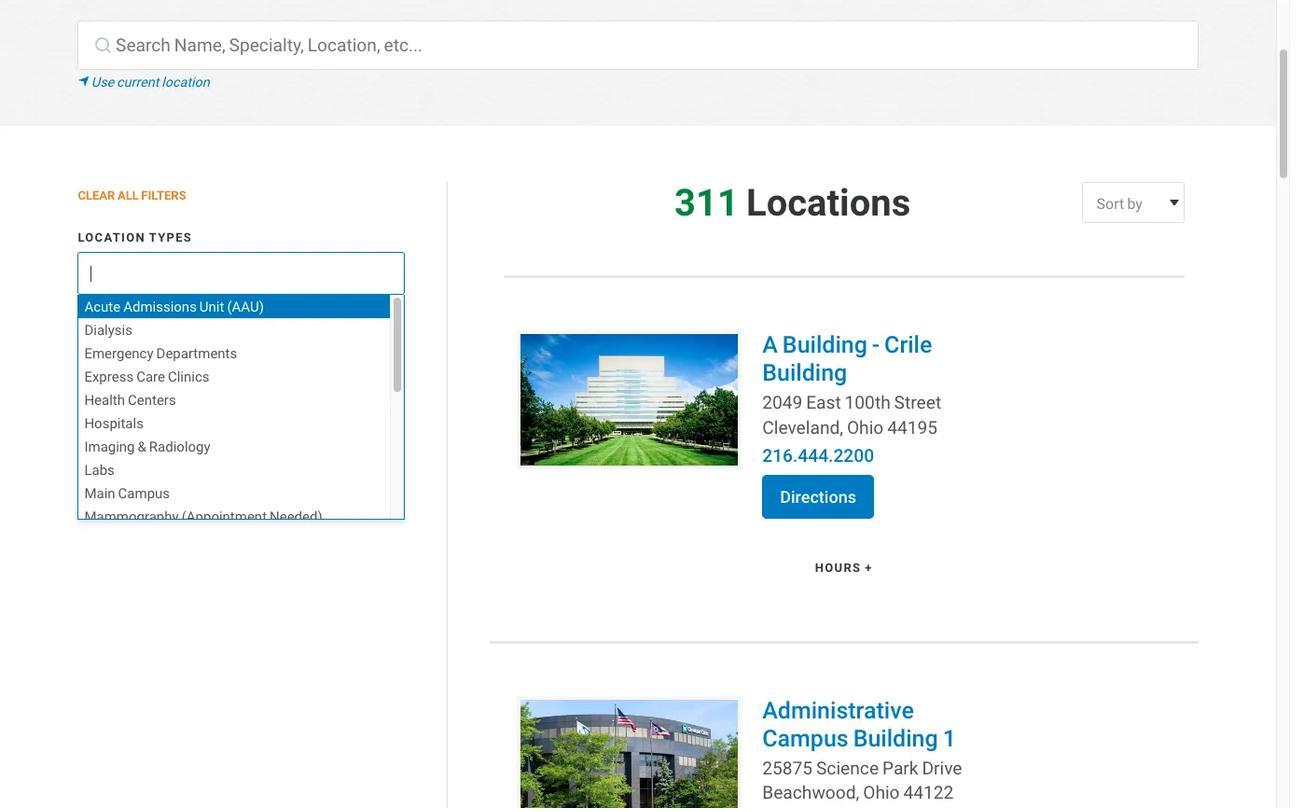 Task type: describe. For each thing, give the bounding box(es) containing it.
departments
[[156, 344, 237, 362]]

311
[[675, 180, 739, 226]]

clinics
[[168, 367, 210, 385]]

cleveland,
[[763, 416, 844, 438]]

Search Name, Specialty, Location, etc... search field
[[78, 20, 1199, 70]]

-
[[873, 330, 880, 360]]

type
[[138, 427, 173, 442]]

a
[[763, 330, 778, 360]]

needed)
[[270, 508, 323, 525]]

a building - crile building image
[[518, 331, 742, 470]]

location types
[[78, 230, 192, 246]]

hours link
[[490, 551, 1199, 589]]

locations
[[747, 180, 911, 226]]

administrative campus building 1 image
[[518, 696, 742, 808]]

location
[[162, 74, 210, 91]]

service
[[78, 427, 135, 442]]

building up east
[[763, 358, 848, 388]]

100th
[[845, 392, 891, 414]]

216.444.2200
[[763, 444, 875, 467]]

administrative campus building 1 25875 science park drive beachwood, ohio 44122
[[763, 695, 963, 804]]

hospitals
[[84, 414, 144, 432]]

use
[[91, 74, 114, 91]]

care
[[136, 367, 165, 385]]

admissions
[[123, 297, 197, 315]]

1
[[943, 723, 957, 753]]

ohio inside a building - crile building 2049 east 100th street cleveland, ohio 44195 216.444.2200
[[847, 416, 884, 438]]

filters
[[141, 188, 186, 204]]

dialysis
[[84, 321, 132, 339]]

directions link
[[763, 475, 875, 519]]

street
[[895, 392, 942, 414]]

crile
[[885, 330, 933, 360]]

ohio inside administrative campus building 1 25875 science park drive beachwood, ohio 44122
[[864, 781, 900, 804]]

(appointment
[[182, 508, 267, 525]]

campus inside acute admissions unit (aau) dialysis emergency departments express care clinics health centers hospitals imaging & radiology labs main campus mammography (appointment needed)
[[118, 484, 170, 502]]

hours
[[816, 560, 862, 575]]

emergency
[[84, 344, 154, 362]]

types
[[149, 230, 192, 246]]

44195
[[888, 416, 938, 438]]

beachwood,
[[763, 781, 860, 804]]



Task type: locate. For each thing, give the bounding box(es) containing it.
drive
[[923, 757, 963, 779]]

use current location
[[89, 74, 210, 91]]

campus inside administrative campus building 1 25875 science park drive beachwood, ohio 44122
[[763, 723, 849, 753]]

main
[[84, 484, 115, 502]]

clear all filters
[[78, 188, 186, 204]]

administrative
[[763, 695, 915, 725]]

science
[[817, 757, 879, 779]]

east
[[807, 392, 842, 414]]

express
[[84, 367, 134, 385]]

use current location link
[[78, 73, 1199, 92]]

building inside administrative campus building 1 25875 science park drive beachwood, ohio 44122
[[854, 723, 939, 753]]

216.444.2200 link
[[763, 443, 987, 468]]

labs
[[84, 461, 115, 479]]

health
[[84, 391, 125, 409]]

directions
[[781, 487, 857, 506]]

1 vertical spatial ohio
[[864, 781, 900, 804]]

building left -
[[783, 330, 868, 360]]

clear all filters link
[[78, 182, 405, 210]]

mammography
[[84, 508, 179, 525]]

44122
[[904, 781, 954, 804]]

311 locations
[[675, 180, 911, 226]]

building up park
[[854, 723, 939, 753]]

0 vertical spatial ohio
[[847, 416, 884, 438]]

None text field
[[83, 254, 238, 293]]

&
[[138, 438, 146, 455]]

1 horizontal spatial campus
[[763, 723, 849, 753]]

1 vertical spatial campus
[[763, 723, 849, 753]]

a building - crile building link
[[763, 330, 933, 388]]

ohio down 100th
[[847, 416, 884, 438]]

campus
[[118, 484, 170, 502], [763, 723, 849, 753]]

2049
[[763, 392, 803, 414]]

imaging
[[84, 438, 135, 455]]

25875
[[763, 757, 813, 779]]

ohio down park
[[864, 781, 900, 804]]

0 vertical spatial campus
[[118, 484, 170, 502]]

administrative campus building 1 link
[[763, 695, 957, 753]]

acute
[[84, 297, 121, 315]]

campus up 25875
[[763, 723, 849, 753]]

specialty
[[78, 328, 151, 344]]

None text field
[[83, 353, 399, 391], [83, 451, 399, 489], [83, 353, 399, 391], [83, 451, 399, 489]]

current
[[117, 74, 159, 91]]

centers
[[128, 391, 176, 409]]

radiology
[[149, 438, 211, 455]]

park
[[883, 757, 919, 779]]

0 horizontal spatial campus
[[118, 484, 170, 502]]

building
[[783, 330, 868, 360], [763, 358, 848, 388], [854, 723, 939, 753]]

all
[[118, 188, 139, 204]]

a building - crile building 2049 east 100th street cleveland, ohio 44195 216.444.2200
[[763, 330, 942, 467]]

unit
[[200, 297, 224, 315]]

(aau)
[[227, 297, 264, 315]]

campus up mammography
[[118, 484, 170, 502]]

clear
[[78, 188, 115, 204]]

ohio
[[847, 416, 884, 438], [864, 781, 900, 804]]

service type
[[78, 427, 173, 442]]

location
[[78, 230, 146, 246]]

acute admissions unit (aau) dialysis emergency departments express care clinics health centers hospitals imaging & radiology labs main campus mammography (appointment needed)
[[84, 297, 323, 525]]

use current location icon image
[[78, 76, 89, 87]]



Task type: vqa. For each thing, say whether or not it's contained in the screenshot.
Cleveland in the At Cleveland Clinic.
no



